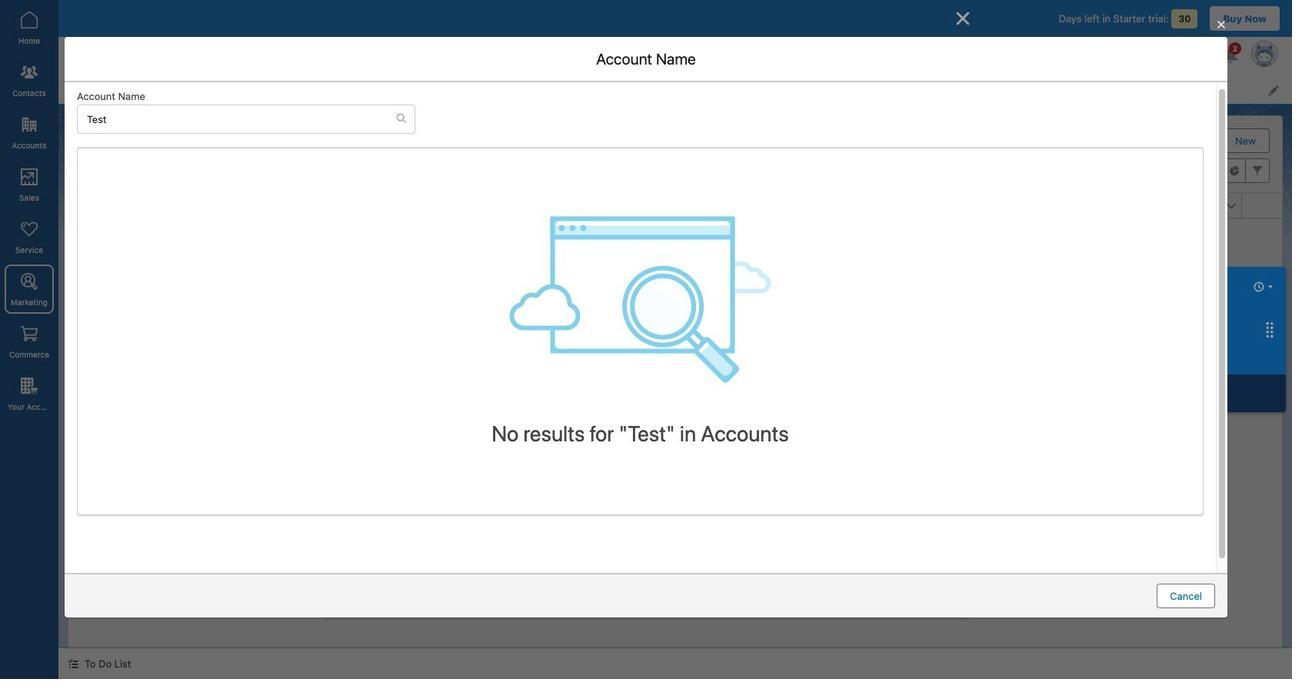 Task type: describe. For each thing, give the bounding box(es) containing it.
phone element
[[691, 193, 875, 219]]

item number element
[[68, 193, 115, 219]]

action image
[[1243, 193, 1283, 218]]

2 list item from the left
[[238, 75, 328, 104]]

status inside all contacts|contacts|list view element
[[562, 328, 789, 513]]

0 vertical spatial text default image
[[396, 113, 407, 124]]

Search All Contacts list view. search field
[[905, 158, 1089, 183]]

inverse image
[[954, 9, 973, 28]]

Last Name text field
[[355, 270, 926, 294]]

all contacts|contacts|list view element
[[68, 115, 1283, 649]]

1 list item from the left
[[157, 75, 238, 104]]

0 horizontal spatial text default image
[[68, 659, 78, 670]]

contact owner alias element
[[1059, 193, 1252, 219]]

item number image
[[68, 193, 115, 218]]

4 list item from the left
[[413, 75, 478, 104]]



Task type: locate. For each thing, give the bounding box(es) containing it.
None text field
[[355, 384, 926, 408], [355, 482, 926, 526], [355, 384, 926, 408], [355, 482, 926, 526]]

1 vertical spatial text default image
[[68, 659, 78, 670]]

title element
[[507, 193, 700, 219]]

3 list item from the left
[[328, 75, 413, 104]]

list item
[[157, 75, 238, 104], [238, 75, 328, 104], [328, 75, 413, 104], [413, 75, 478, 104]]

action element
[[1243, 193, 1283, 219]]

text default image
[[396, 113, 407, 124], [68, 659, 78, 670]]

list
[[157, 75, 1293, 104]]

First Name text field
[[355, 227, 926, 251]]

status
[[562, 328, 789, 513]]

Search Accounts... text field
[[78, 105, 396, 133]]

1 horizontal spatial text default image
[[396, 113, 407, 124]]



Task type: vqa. For each thing, say whether or not it's contained in the screenshot.
Name element
no



